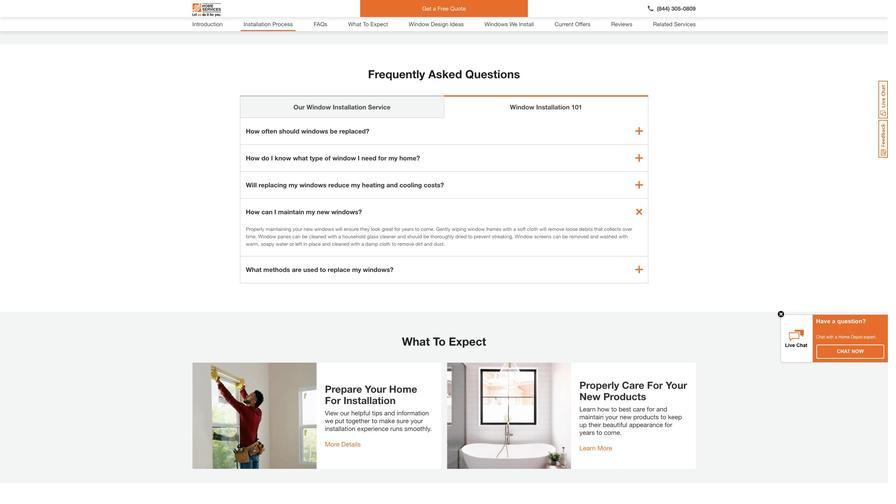 Task type: describe. For each thing, give the bounding box(es) containing it.
1 will from the left
[[336, 226, 343, 232]]

up
[[580, 421, 587, 429]]

ensure
[[344, 226, 359, 232]]

my right replacing in the left top of the page
[[289, 181, 298, 189]]

a inside button
[[433, 5, 436, 12]]

appearance
[[630, 421, 663, 429]]

learn for learn more
[[580, 445, 596, 453]]

our window installation service
[[294, 103, 391, 111]]

replace
[[328, 266, 351, 274]]

soft
[[518, 226, 526, 232]]

for inside properly care for your new products
[[648, 380, 663, 392]]

home inside prepare your home for installation
[[389, 384, 418, 395]]

keep
[[669, 414, 682, 421]]

window installation 101
[[510, 103, 583, 111]]

collects
[[605, 226, 622, 232]]

and right place
[[322, 241, 331, 247]]

costs?
[[424, 181, 444, 189]]

washed
[[600, 234, 618, 240]]

0 horizontal spatial to
[[363, 21, 369, 27]]

often
[[262, 127, 277, 135]]

with down household
[[351, 241, 360, 247]]

window install enhanced before after1 desktop image
[[229, 0, 660, 10]]

to right used
[[320, 266, 326, 274]]

to up learn more
[[597, 429, 603, 437]]

they
[[360, 226, 370, 232]]

need
[[362, 154, 377, 162]]

questions
[[466, 67, 520, 81]]

0 vertical spatial cleaned
[[309, 234, 327, 240]]

details
[[342, 441, 361, 449]]

faqs
[[314, 21, 328, 27]]

put
[[335, 417, 345, 425]]

how for how often should windows be replaced?
[[246, 127, 260, 135]]

feedback link image
[[879, 120, 889, 158]]

to inside view our helpful tips and information we put together to make sure your installation experience runs smoothly.
[[372, 417, 378, 425]]

for right care
[[647, 406, 655, 414]]

debris
[[579, 226, 593, 232]]

your inside view our helpful tips and information we put together to make sure your installation experience runs smoothly.
[[411, 417, 423, 425]]

runs
[[391, 425, 403, 433]]

0 horizontal spatial what
[[246, 266, 262, 274]]

dried
[[456, 234, 467, 240]]

prepare your home for installation
[[325, 384, 418, 407]]

install
[[519, 21, 534, 27]]

1 horizontal spatial more
[[598, 445, 613, 453]]

1 horizontal spatial can
[[293, 234, 301, 240]]

a right the have
[[833, 319, 836, 325]]

cleaner
[[380, 234, 396, 240]]

look
[[371, 226, 381, 232]]

1 vertical spatial windows?
[[363, 266, 394, 274]]

and down that
[[591, 234, 599, 240]]

products
[[634, 414, 659, 421]]

305-
[[672, 5, 684, 12]]

will
[[246, 181, 257, 189]]

best
[[619, 406, 632, 414]]

for inside properly maintaining your new windows will ensure they look great for years to come. gently wiping window frames with a soft cloth will remove loose debris that collects over time. window panes can be cleaned with a household glass cleaner and should be thoroughly dried to prevent streaking. window screens can be removed and washed with warm, soapy water or left in place and cleaned with a damp cloth to remove dirt and dust.
[[395, 226, 401, 232]]

expert.
[[864, 335, 877, 340]]

we
[[325, 417, 333, 425]]

years inside learn how to best care for and maintain your new products to keep up their beautiful appearance for years to come.
[[580, 429, 595, 437]]

properly for properly maintaining your new windows will ensure they look great for years to come. gently wiping window frames with a soft cloth will remove loose debris that collects over time. window panes can be cleaned with a household glass cleaner and should be thoroughly dried to prevent streaking. window screens can be removed and washed with warm, soapy water or left in place and cleaned with a damp cloth to remove dirt and dust.
[[246, 226, 265, 232]]

used
[[304, 266, 318, 274]]

methods
[[264, 266, 290, 274]]

gently
[[436, 226, 451, 232]]

be down loose
[[563, 234, 568, 240]]

1 horizontal spatial new
[[317, 208, 330, 216]]

learn more link
[[580, 445, 613, 453]]

thoroughly
[[431, 234, 454, 240]]

(844) 305-0809 link
[[648, 4, 696, 13]]

warm,
[[246, 241, 260, 247]]

window design ideas
[[409, 21, 464, 27]]

with up streaking.
[[503, 226, 512, 232]]

0809
[[684, 5, 696, 12]]

prevent
[[474, 234, 491, 240]]

know
[[275, 154, 291, 162]]

come. inside properly maintaining your new windows will ensure they look great for years to come. gently wiping window frames with a soft cloth will remove loose debris that collects over time. window panes can be cleaned with a household glass cleaner and should be thoroughly dried to prevent streaking. window screens can be removed and washed with warm, soapy water or left in place and cleaned with a damp cloth to remove dirt and dust.
[[421, 226, 435, 232]]

installation
[[325, 425, 356, 433]]

2 horizontal spatial can
[[553, 234, 561, 240]]

windows for be
[[301, 127, 328, 135]]

i for how do i know what type of window i need for my home?
[[271, 154, 273, 162]]

our
[[340, 410, 350, 417]]

and right dirt
[[424, 241, 433, 247]]

view
[[325, 410, 339, 417]]

installation left process
[[244, 21, 271, 27]]

soapy
[[261, 241, 275, 247]]

view our helpful tips and information we put together to make sure your installation experience runs smoothly.
[[325, 410, 432, 433]]

introduction
[[192, 21, 223, 27]]

our
[[294, 103, 305, 111]]

new inside learn how to best care for and maintain your new products to keep up their beautiful appearance for years to come.
[[620, 414, 632, 421]]

a left damp
[[362, 241, 364, 247]]

heating
[[362, 181, 385, 189]]

with right chat
[[827, 335, 834, 340]]

care
[[633, 406, 646, 414]]

0 horizontal spatial should
[[279, 127, 300, 135]]

get
[[423, 5, 432, 12]]

0 vertical spatial expect
[[371, 21, 388, 27]]

chat with a home depot expert.
[[817, 335, 877, 340]]

place
[[309, 241, 321, 247]]

that
[[595, 226, 603, 232]]

and inside learn how to best care for and maintain your new products to keep up their beautiful appearance for years to come.
[[657, 406, 668, 414]]

to left "keep"
[[661, 414, 667, 421]]

of
[[325, 154, 331, 162]]

frames
[[487, 226, 502, 232]]

quote
[[451, 5, 466, 12]]

chat now
[[838, 349, 864, 355]]

now
[[852, 349, 864, 355]]

and right cleaner
[[398, 234, 406, 240]]

properly maintaining your new windows will ensure they look great for years to come. gently wiping window frames with a soft cloth will remove loose debris that collects over time. window panes can be cleaned with a household glass cleaner and should be thoroughly dried to prevent streaking. window screens can be removed and washed with warm, soapy water or left in place and cleaned with a damp cloth to remove dirt and dust.
[[246, 226, 633, 247]]

learn for learn how to best care for and maintain your new products to keep up their beautiful appearance for years to come.
[[580, 406, 596, 414]]

your inside properly care for your new products
[[666, 380, 688, 392]]

with down the over
[[619, 234, 628, 240]]

related
[[654, 21, 673, 27]]

or
[[290, 241, 294, 247]]

be left thoroughly
[[424, 234, 429, 240]]

(844) 305-0809
[[657, 5, 696, 12]]

new
[[580, 391, 601, 403]]

home?
[[400, 154, 420, 162]]

loose
[[566, 226, 578, 232]]

how often should windows be replaced?
[[246, 127, 370, 135]]

installation up replaced? at the left of the page
[[333, 103, 367, 111]]



Task type: locate. For each thing, give the bounding box(es) containing it.
0 horizontal spatial years
[[402, 226, 414, 232]]

how
[[598, 406, 610, 414]]

2 vertical spatial what
[[402, 335, 430, 349]]

learn down up
[[580, 445, 596, 453]]

1 vertical spatial how
[[246, 154, 260, 162]]

0 horizontal spatial properly
[[246, 226, 265, 232]]

current
[[555, 21, 574, 27]]

to down cleaner
[[392, 241, 397, 247]]

1 vertical spatial cloth
[[380, 241, 391, 247]]

more details link
[[325, 441, 361, 449]]

dust.
[[434, 241, 445, 247]]

learn more
[[580, 445, 613, 453]]

be up in
[[302, 234, 308, 240]]

to right how
[[612, 406, 617, 414]]

1 horizontal spatial home
[[839, 335, 851, 340]]

get a free quote
[[423, 5, 466, 12]]

0 horizontal spatial home
[[389, 384, 418, 395]]

to
[[415, 226, 420, 232], [468, 234, 473, 240], [392, 241, 397, 247], [320, 266, 326, 274], [612, 406, 617, 414], [661, 414, 667, 421], [372, 417, 378, 425], [597, 429, 603, 437]]

1 horizontal spatial come.
[[605, 429, 622, 437]]

0 vertical spatial to
[[363, 21, 369, 27]]

maintain down new
[[580, 414, 604, 421]]

window inside properly maintaining your new windows will ensure they look great for years to come. gently wiping window frames with a soft cloth will remove loose debris that collects over time. window panes can be cleaned with a household glass cleaner and should be thoroughly dried to prevent streaking. window screens can be removed and washed with warm, soapy water or left in place and cleaned with a damp cloth to remove dirt and dust.
[[468, 226, 485, 232]]

damp
[[366, 241, 378, 247]]

your right sure
[[411, 417, 423, 425]]

years right 'great'
[[402, 226, 414, 232]]

properly inside properly care for your new products
[[580, 380, 620, 392]]

101
[[572, 103, 583, 111]]

what to expect
[[348, 21, 388, 27], [402, 335, 487, 349]]

your up "keep"
[[666, 380, 688, 392]]

do it for you logo image
[[192, 0, 221, 20]]

0 vertical spatial properly
[[246, 226, 265, 232]]

1 vertical spatial to
[[433, 335, 446, 349]]

windows inside properly maintaining your new windows will ensure they look great for years to come. gently wiping window frames with a soft cloth will remove loose debris that collects over time. window panes can be cleaned with a household glass cleaner and should be thoroughly dried to prevent streaking. window screens can be removed and washed with warm, soapy water or left in place and cleaned with a damp cloth to remove dirt and dust.
[[315, 226, 334, 232]]

i right do on the left top
[[271, 154, 273, 162]]

are
[[292, 266, 302, 274]]

1 vertical spatial years
[[580, 429, 595, 437]]

2 horizontal spatial your
[[606, 414, 618, 421]]

glass
[[367, 234, 379, 240]]

how can i maintain my new windows?
[[246, 208, 362, 216]]

wiping
[[452, 226, 467, 232]]

i
[[271, 154, 273, 162], [358, 154, 360, 162], [275, 208, 276, 216]]

a right get
[[433, 5, 436, 12]]

cleaned up place
[[309, 234, 327, 240]]

remove up screens
[[548, 226, 565, 232]]

0 vertical spatial windows?
[[332, 208, 362, 216]]

1 horizontal spatial your
[[666, 380, 688, 392]]

do
[[262, 154, 269, 162]]

screens
[[535, 234, 552, 240]]

years up learn more
[[580, 429, 595, 437]]

windows for reduce
[[300, 181, 327, 189]]

asked
[[429, 67, 462, 81]]

my right reduce
[[351, 181, 360, 189]]

cleaned down household
[[332, 241, 350, 247]]

more
[[325, 441, 340, 449], [598, 445, 613, 453]]

for inside prepare your home for installation
[[325, 395, 341, 407]]

years inside properly maintaining your new windows will ensure they look great for years to come. gently wiping window frames with a soft cloth will remove loose debris that collects over time. window panes can be cleaned with a household glass cleaner and should be thoroughly dried to prevent streaking. window screens can be removed and washed with warm, soapy water or left in place and cleaned with a damp cloth to remove dirt and dust.
[[402, 226, 414, 232]]

1 vertical spatial what
[[246, 266, 262, 274]]

1 vertical spatial come.
[[605, 429, 622, 437]]

ideas
[[450, 21, 464, 27]]

get a free quote button
[[360, 0, 528, 17]]

question?
[[838, 319, 867, 325]]

2 vertical spatial how
[[246, 208, 260, 216]]

window up prevent
[[468, 226, 485, 232]]

new
[[317, 208, 330, 216], [304, 226, 313, 232], [620, 414, 632, 421]]

more details
[[325, 441, 361, 449]]

0 horizontal spatial what to expect
[[348, 21, 388, 27]]

experience
[[357, 425, 389, 433]]

0 vertical spatial cloth
[[528, 226, 538, 232]]

properly up how
[[580, 380, 620, 392]]

new inside properly maintaining your new windows will ensure they look great for years to come. gently wiping window frames with a soft cloth will remove loose debris that collects over time. window panes can be cleaned with a household glass cleaner and should be thoroughly dried to prevent streaking. window screens can be removed and washed with warm, soapy water or left in place and cleaned with a damp cloth to remove dirt and dust.
[[304, 226, 313, 232]]

how
[[246, 127, 260, 135], [246, 154, 260, 162], [246, 208, 260, 216]]

how for how can i maintain my new windows?
[[246, 208, 260, 216]]

windows left reduce
[[300, 181, 327, 189]]

prepare
[[325, 384, 362, 395]]

be left replaced? at the left of the page
[[330, 127, 338, 135]]

maintain up maintaining
[[278, 208, 304, 216]]

2 how from the top
[[246, 154, 260, 162]]

1 horizontal spatial windows?
[[363, 266, 394, 274]]

a left soft
[[514, 226, 516, 232]]

2 horizontal spatial what
[[402, 335, 430, 349]]

services
[[675, 21, 696, 27]]

my left home?
[[389, 154, 398, 162]]

0 vertical spatial should
[[279, 127, 300, 135]]

1 vertical spatial properly
[[580, 380, 620, 392]]

1 vertical spatial maintain
[[580, 414, 604, 421]]

i up maintaining
[[275, 208, 276, 216]]

can
[[262, 208, 273, 216], [293, 234, 301, 240], [553, 234, 561, 240]]

installation process
[[244, 21, 293, 27]]

service
[[368, 103, 391, 111]]

time.
[[246, 234, 257, 240]]

1 learn from the top
[[580, 406, 596, 414]]

1 horizontal spatial what
[[348, 21, 362, 27]]

chat now link
[[817, 346, 885, 359]]

cloth down cleaner
[[380, 241, 391, 247]]

1 horizontal spatial i
[[275, 208, 276, 216]]

2 horizontal spatial i
[[358, 154, 360, 162]]

current offers
[[555, 21, 591, 27]]

free
[[438, 5, 449, 12]]

0 vertical spatial new
[[317, 208, 330, 216]]

2 vertical spatial new
[[620, 414, 632, 421]]

new left care
[[620, 414, 632, 421]]

window right 'of'
[[333, 154, 356, 162]]

0 horizontal spatial maintain
[[278, 208, 304, 216]]

new up in
[[304, 226, 313, 232]]

windows? up ensure
[[332, 208, 362, 216]]

0 horizontal spatial your
[[293, 226, 303, 232]]

my right replace
[[352, 266, 361, 274]]

my up place
[[306, 208, 315, 216]]

depot
[[852, 335, 863, 340]]

installation up tips
[[344, 395, 396, 407]]

how up the time.
[[246, 208, 260, 216]]

1 vertical spatial learn
[[580, 445, 596, 453]]

should inside properly maintaining your new windows will ensure they look great for years to come. gently wiping window frames with a soft cloth will remove loose debris that collects over time. window panes can be cleaned with a household glass cleaner and should be thoroughly dried to prevent streaking. window screens can be removed and washed with warm, soapy water or left in place and cleaned with a damp cloth to remove dirt and dust.
[[408, 234, 422, 240]]

replaced?
[[340, 127, 370, 135]]

learn inside learn how to best care for and maintain your new products to keep up their beautiful appearance for years to come.
[[580, 406, 596, 414]]

to up dirt
[[415, 226, 420, 232]]

2 horizontal spatial new
[[620, 414, 632, 421]]

can up 'left'
[[293, 234, 301, 240]]

1 horizontal spatial what to expect
[[402, 335, 487, 349]]

1 horizontal spatial your
[[411, 417, 423, 425]]

my
[[389, 154, 398, 162], [289, 181, 298, 189], [351, 181, 360, 189], [306, 208, 315, 216], [352, 266, 361, 274]]

your inside prepare your home for installation
[[365, 384, 387, 395]]

your inside properly maintaining your new windows will ensure they look great for years to come. gently wiping window frames with a soft cloth will remove loose debris that collects over time. window panes can be cleaned with a household glass cleaner and should be thoroughly dried to prevent streaking. window screens can be removed and washed with warm, soapy water or left in place and cleaned with a damp cloth to remove dirt and dust.
[[293, 226, 303, 232]]

1 vertical spatial cleaned
[[332, 241, 350, 247]]

care
[[622, 380, 645, 392]]

for right care
[[648, 380, 663, 392]]

remove left dirt
[[398, 241, 414, 247]]

their
[[589, 421, 602, 429]]

i for how can i maintain my new windows?
[[275, 208, 276, 216]]

a window installer installing a new remodel window; orange checklist icon image
[[192, 363, 317, 470]]

2 will from the left
[[540, 226, 547, 232]]

beautiful
[[603, 421, 628, 429]]

frequently asked questions
[[368, 67, 520, 81]]

how left do on the left top
[[246, 154, 260, 162]]

0 horizontal spatial windows?
[[332, 208, 362, 216]]

0 horizontal spatial i
[[271, 154, 273, 162]]

learn down new
[[580, 406, 596, 414]]

2 learn from the top
[[580, 445, 596, 453]]

your left best
[[606, 414, 618, 421]]

remove
[[548, 226, 565, 232], [398, 241, 414, 247]]

1 vertical spatial new
[[304, 226, 313, 232]]

what
[[293, 154, 308, 162]]

products
[[604, 391, 647, 403]]

0 horizontal spatial expect
[[371, 21, 388, 27]]

bathtub with large window in the background; orange toolbelt icon image
[[447, 363, 571, 470]]

dirt
[[416, 241, 423, 247]]

and left cooling on the top left of the page
[[387, 181, 398, 189]]

over
[[623, 226, 633, 232]]

1 vertical spatial home
[[389, 384, 418, 395]]

make
[[379, 417, 395, 425]]

1 horizontal spatial cleaned
[[332, 241, 350, 247]]

can right screens
[[553, 234, 561, 240]]

come. inside learn how to best care for and maintain your new products to keep up their beautiful appearance for years to come.
[[605, 429, 622, 437]]

tips
[[372, 410, 383, 417]]

(844)
[[657, 5, 670, 12]]

0 vertical spatial windows
[[301, 127, 328, 135]]

information
[[397, 410, 429, 417]]

0 vertical spatial maintain
[[278, 208, 304, 216]]

for up view on the bottom of page
[[325, 395, 341, 407]]

1 vertical spatial remove
[[398, 241, 414, 247]]

should right the often
[[279, 127, 300, 135]]

a right chat
[[836, 335, 838, 340]]

offers
[[576, 21, 591, 27]]

great
[[382, 226, 393, 232]]

cooling
[[400, 181, 422, 189]]

and right tips
[[385, 410, 395, 417]]

1 horizontal spatial window
[[468, 226, 485, 232]]

replacing
[[259, 181, 287, 189]]

0 vertical spatial what
[[348, 21, 362, 27]]

more down installation
[[325, 441, 340, 449]]

will left ensure
[[336, 226, 343, 232]]

live chat image
[[879, 81, 889, 119]]

panes
[[278, 234, 291, 240]]

0 horizontal spatial for
[[325, 395, 341, 407]]

1 horizontal spatial cloth
[[528, 226, 538, 232]]

home
[[839, 335, 851, 340], [389, 384, 418, 395]]

0 horizontal spatial come.
[[421, 226, 435, 232]]

0 horizontal spatial remove
[[398, 241, 414, 247]]

will replacing my windows reduce my heating and cooling costs?
[[246, 181, 444, 189]]

home left depot
[[839, 335, 851, 340]]

0 horizontal spatial will
[[336, 226, 343, 232]]

0 horizontal spatial cleaned
[[309, 234, 327, 240]]

1 horizontal spatial remove
[[548, 226, 565, 232]]

0 horizontal spatial can
[[262, 208, 273, 216]]

your up 'left'
[[293, 226, 303, 232]]

0 vertical spatial window
[[333, 154, 356, 162]]

left
[[296, 241, 302, 247]]

have a question?
[[817, 319, 867, 325]]

window
[[409, 21, 430, 27], [307, 103, 331, 111], [510, 103, 535, 111], [258, 234, 276, 240], [515, 234, 533, 240]]

to right "dried"
[[468, 234, 473, 240]]

water
[[276, 241, 288, 247]]

related services
[[654, 21, 696, 27]]

0 horizontal spatial more
[[325, 441, 340, 449]]

window
[[333, 154, 356, 162], [468, 226, 485, 232]]

i left the need at the top left
[[358, 154, 360, 162]]

how left the often
[[246, 127, 260, 135]]

maintain inside learn how to best care for and maintain your new products to keep up their beautiful appearance for years to come.
[[580, 414, 604, 421]]

for
[[378, 154, 387, 162], [395, 226, 401, 232], [647, 406, 655, 414], [665, 421, 673, 429]]

type
[[310, 154, 323, 162]]

installation left the 101
[[537, 103, 570, 111]]

1 horizontal spatial maintain
[[580, 414, 604, 421]]

what methods are used to replace my windows?
[[246, 266, 394, 274]]

reviews
[[612, 21, 633, 27]]

0 vertical spatial what to expect
[[348, 21, 388, 27]]

0 vertical spatial learn
[[580, 406, 596, 414]]

0 vertical spatial years
[[402, 226, 414, 232]]

3 how from the top
[[246, 208, 260, 216]]

0 horizontal spatial window
[[333, 154, 356, 162]]

0 horizontal spatial new
[[304, 226, 313, 232]]

windows? down damp
[[363, 266, 394, 274]]

0 vertical spatial home
[[839, 335, 851, 340]]

1 how from the top
[[246, 127, 260, 135]]

maintaining
[[266, 226, 292, 232]]

will up screens
[[540, 226, 547, 232]]

for right appearance
[[665, 421, 673, 429]]

how for how do i know what type of window i need for my home?
[[246, 154, 260, 162]]

1 vertical spatial should
[[408, 234, 422, 240]]

and inside view our helpful tips and information we put together to make sure your installation experience runs smoothly.
[[385, 410, 395, 417]]

1 horizontal spatial expect
[[449, 335, 487, 349]]

home up information
[[389, 384, 418, 395]]

your inside learn how to best care for and maintain your new products to keep up their beautiful appearance for years to come.
[[606, 414, 618, 421]]

a left household
[[339, 234, 341, 240]]

2 vertical spatial windows
[[315, 226, 334, 232]]

with left household
[[328, 234, 337, 240]]

1 vertical spatial for
[[325, 395, 341, 407]]

should up dirt
[[408, 234, 422, 240]]

cloth right soft
[[528, 226, 538, 232]]

your up tips
[[365, 384, 387, 395]]

properly for properly care for your new products
[[580, 380, 620, 392]]

1 horizontal spatial for
[[648, 380, 663, 392]]

1 horizontal spatial will
[[540, 226, 547, 232]]

0 vertical spatial come.
[[421, 226, 435, 232]]

properly inside properly maintaining your new windows will ensure they look great for years to come. gently wiping window frames with a soft cloth will remove loose debris that collects over time. window panes can be cleaned with a household glass cleaner and should be thoroughly dried to prevent streaking. window screens can be removed and washed with warm, soapy water or left in place and cleaned with a damp cloth to remove dirt and dust.
[[246, 226, 265, 232]]

together
[[346, 417, 370, 425]]

for right the need at the top left
[[378, 154, 387, 162]]

1 vertical spatial expect
[[449, 335, 487, 349]]

what
[[348, 21, 362, 27], [246, 266, 262, 274], [402, 335, 430, 349]]

0 vertical spatial for
[[648, 380, 663, 392]]

0 vertical spatial remove
[[548, 226, 565, 232]]

properly up the time.
[[246, 226, 265, 232]]

windows up type
[[301, 127, 328, 135]]

0 vertical spatial how
[[246, 127, 260, 135]]

1 horizontal spatial years
[[580, 429, 595, 437]]

come. right 'their'
[[605, 429, 622, 437]]

1 vertical spatial what to expect
[[402, 335, 487, 349]]

1 vertical spatial window
[[468, 226, 485, 232]]

windows we install
[[485, 21, 534, 27]]

to left make on the bottom of the page
[[372, 417, 378, 425]]

windows up place
[[315, 226, 334, 232]]

helpful
[[352, 410, 371, 417]]

more down 'their'
[[598, 445, 613, 453]]

reduce
[[329, 181, 350, 189]]

1 vertical spatial windows
[[300, 181, 327, 189]]

1 horizontal spatial to
[[433, 335, 446, 349]]

come. left gently
[[421, 226, 435, 232]]

for
[[648, 380, 663, 392], [325, 395, 341, 407]]

can up maintaining
[[262, 208, 273, 216]]

design
[[431, 21, 449, 27]]

for right 'great'
[[395, 226, 401, 232]]

in
[[304, 241, 308, 247]]

0 horizontal spatial cloth
[[380, 241, 391, 247]]

1 horizontal spatial should
[[408, 234, 422, 240]]

1 horizontal spatial properly
[[580, 380, 620, 392]]

new down reduce
[[317, 208, 330, 216]]

installation inside prepare your home for installation
[[344, 395, 396, 407]]

0 horizontal spatial your
[[365, 384, 387, 395]]

and left "keep"
[[657, 406, 668, 414]]



Task type: vqa. For each thing, say whether or not it's contained in the screenshot.
96 to the bottom
no



